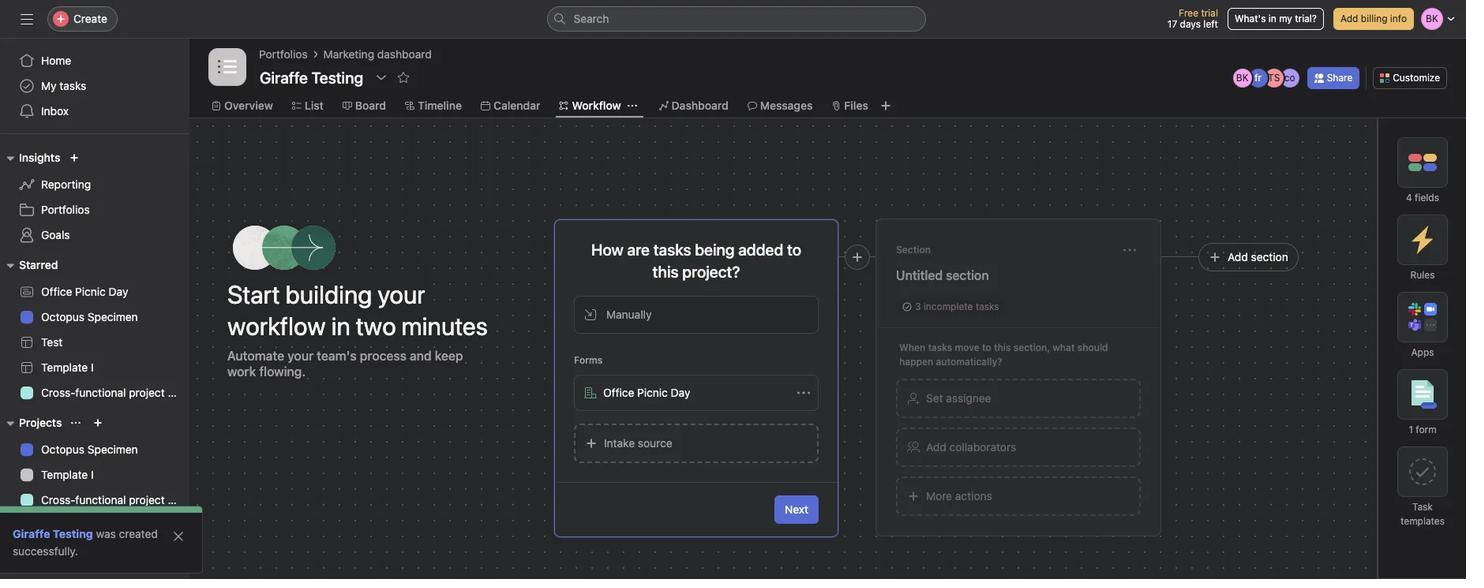 Task type: vqa. For each thing, say whether or not it's contained in the screenshot.
leftmost the Goals
no



Task type: locate. For each thing, give the bounding box(es) containing it.
0 vertical spatial cross-functional project plan
[[41, 386, 189, 400]]

0 vertical spatial your
[[378, 279, 425, 309]]

cross-functional project plan up new project or portfolio icon
[[41, 386, 189, 400]]

what's in my trial? button
[[1228, 8, 1325, 30]]

1 vertical spatial picnic
[[638, 386, 668, 399]]

0 vertical spatial octopus
[[41, 310, 85, 324]]

portfolios link up 'list' link
[[259, 46, 308, 63]]

functional inside starred element
[[75, 386, 126, 400]]

cross- up projects
[[41, 386, 75, 400]]

day for office picnic day button
[[671, 386, 691, 399]]

octopus specimen down new project or portfolio icon
[[41, 443, 138, 457]]

2 specimen from the top
[[88, 443, 138, 457]]

project
[[129, 386, 165, 400], [129, 494, 165, 507]]

functional
[[75, 386, 126, 400], [75, 494, 126, 507]]

1 template from the top
[[41, 361, 88, 374]]

2 plan from the top
[[168, 494, 189, 507]]

section inside button
[[946, 268, 989, 282]]

octopus specimen inside starred element
[[41, 310, 138, 324]]

octopus specimen link up test
[[9, 305, 180, 330]]

workflow
[[228, 311, 326, 341]]

1 vertical spatial section
[[946, 268, 989, 282]]

add for add billing info
[[1341, 13, 1359, 24]]

1 vertical spatial portfolios link
[[9, 197, 180, 223]]

to right added
[[787, 241, 802, 259]]

0 horizontal spatial to
[[787, 241, 802, 259]]

cross- up the giraffe testing
[[41, 494, 75, 507]]

0 horizontal spatial add
[[927, 440, 947, 454]]

0 vertical spatial cross-
[[41, 386, 75, 400]]

1 vertical spatial octopus
[[41, 443, 85, 457]]

list image
[[218, 58, 237, 77]]

picnic up test link
[[75, 285, 106, 299]]

goals link
[[9, 223, 180, 248]]

specimen inside projects element
[[88, 443, 138, 457]]

template i down test
[[41, 361, 94, 374]]

1 horizontal spatial office
[[604, 386, 635, 399]]

1 vertical spatial template i link
[[9, 463, 180, 488]]

0 vertical spatial picnic
[[75, 285, 106, 299]]

1 vertical spatial specimen
[[88, 443, 138, 457]]

tasks left move
[[929, 342, 953, 353]]

building
[[286, 279, 372, 309]]

1 i from the top
[[91, 361, 94, 374]]

1 vertical spatial office picnic day
[[604, 386, 691, 399]]

show options image
[[375, 71, 388, 84], [798, 387, 810, 399]]

0 horizontal spatial office
[[41, 285, 72, 299]]

picnic up source
[[638, 386, 668, 399]]

1 vertical spatial template
[[41, 468, 88, 482]]

project for cross-functional project plan "link" within projects element
[[129, 494, 165, 507]]

1 horizontal spatial show options image
[[798, 387, 810, 399]]

office down starred
[[41, 285, 72, 299]]

project down test link
[[129, 386, 165, 400]]

0 vertical spatial functional
[[75, 386, 126, 400]]

i
[[91, 361, 94, 374], [91, 468, 94, 482]]

tasks inside global element
[[59, 79, 86, 92]]

1 horizontal spatial day
[[671, 386, 691, 399]]

0 vertical spatial show options image
[[375, 71, 388, 84]]

section for add section
[[1252, 250, 1289, 263]]

portfolios down reporting at the top left of the page
[[41, 203, 90, 216]]

0 horizontal spatial portfolios link
[[9, 197, 180, 223]]

manually
[[607, 308, 652, 321]]

1 vertical spatial cross-functional project plan
[[41, 494, 189, 507]]

tasks right "incomplete"
[[976, 301, 1000, 312]]

cross-functional project plan link inside starred element
[[9, 381, 189, 406]]

office picnic day inside button
[[604, 386, 691, 399]]

1 vertical spatial cross-functional project plan link
[[9, 488, 189, 513]]

1 project from the top
[[129, 386, 165, 400]]

octopus specimen down office picnic day link
[[41, 310, 138, 324]]

what's in my trial?
[[1235, 13, 1318, 24]]

office up intake
[[604, 386, 635, 399]]

1 vertical spatial marketing
[[41, 519, 92, 532]]

0 vertical spatial template
[[41, 361, 88, 374]]

2 octopus specimen link from the top
[[9, 438, 180, 463]]

cross- inside projects element
[[41, 494, 75, 507]]

day
[[109, 285, 128, 299], [671, 386, 691, 399]]

your
[[378, 279, 425, 309], [288, 349, 314, 363]]

giraffe testing
[[13, 528, 93, 541]]

giraffe testing link
[[13, 528, 93, 541]]

functional inside projects element
[[75, 494, 126, 507]]

None text field
[[256, 63, 367, 92]]

0 vertical spatial section
[[1252, 250, 1289, 263]]

office picnic day
[[41, 285, 128, 299], [604, 386, 691, 399]]

2 template from the top
[[41, 468, 88, 482]]

0 vertical spatial octopus specimen link
[[9, 305, 180, 330]]

1 octopus specimen link from the top
[[9, 305, 180, 330]]

0 horizontal spatial day
[[109, 285, 128, 299]]

2 template i link from the top
[[9, 463, 180, 488]]

create button
[[47, 6, 118, 32]]

search
[[574, 12, 609, 25]]

start
[[228, 279, 280, 309]]

tab actions image
[[628, 101, 637, 111]]

1 horizontal spatial add
[[1228, 250, 1249, 263]]

1 vertical spatial plan
[[168, 494, 189, 507]]

trial
[[1202, 7, 1219, 19]]

trial?
[[1296, 13, 1318, 24]]

1 vertical spatial template i
[[41, 468, 94, 482]]

0 vertical spatial plan
[[168, 386, 189, 400]]

1 plan from the top
[[168, 386, 189, 400]]

1 vertical spatial to
[[983, 342, 992, 353]]

0 vertical spatial day
[[109, 285, 128, 299]]

0 horizontal spatial portfolios
[[41, 203, 90, 216]]

functional for cross-functional project plan "link" inside the starred element
[[75, 386, 126, 400]]

cross-functional project plan link up new project or portfolio icon
[[9, 381, 189, 406]]

template down show options, current sort, top image
[[41, 468, 88, 482]]

office inside button
[[604, 386, 635, 399]]

project inside starred element
[[129, 386, 165, 400]]

in up team's
[[331, 311, 351, 341]]

1 vertical spatial office
[[604, 386, 635, 399]]

1 horizontal spatial office picnic day
[[604, 386, 691, 399]]

i up marketing dashboards
[[91, 468, 94, 482]]

free trial 17 days left
[[1168, 7, 1219, 30]]

functional up marketing dashboards
[[75, 494, 126, 507]]

office picnic day inside starred element
[[41, 285, 128, 299]]

specimen for octopus specimen link inside the projects element
[[88, 443, 138, 457]]

add collaborators button
[[897, 428, 1141, 467]]

0 vertical spatial in
[[1269, 13, 1277, 24]]

1 vertical spatial i
[[91, 468, 94, 482]]

1 template i from the top
[[41, 361, 94, 374]]

workflow link
[[560, 97, 621, 115]]

show options, current sort, top image
[[71, 419, 81, 428]]

0 vertical spatial add
[[1341, 13, 1359, 24]]

0 horizontal spatial office picnic day
[[41, 285, 128, 299]]

0 horizontal spatial picnic
[[75, 285, 106, 299]]

1 horizontal spatial portfolios
[[259, 47, 308, 61]]

cross-functional project plan link inside projects element
[[9, 488, 189, 513]]

office picnic day up test link
[[41, 285, 128, 299]]

1 vertical spatial cross-
[[41, 494, 75, 507]]

0 vertical spatial marketing
[[324, 47, 375, 61]]

section inside button
[[1252, 250, 1289, 263]]

1 vertical spatial add
[[1228, 250, 1249, 263]]

template i link down test
[[9, 355, 180, 381]]

2 template i from the top
[[41, 468, 94, 482]]

project for cross-functional project plan "link" inside the starred element
[[129, 386, 165, 400]]

1 horizontal spatial to
[[983, 342, 992, 353]]

what's
[[1235, 13, 1267, 24]]

marketing dashboard
[[324, 47, 432, 61]]

2 project from the top
[[129, 494, 165, 507]]

2 octopus from the top
[[41, 443, 85, 457]]

template i link up marketing dashboards
[[9, 463, 180, 488]]

i down test link
[[91, 361, 94, 374]]

tasks right my
[[59, 79, 86, 92]]

template i inside starred element
[[41, 361, 94, 374]]

1 horizontal spatial picnic
[[638, 386, 668, 399]]

giraffe
[[13, 528, 50, 541]]

templates
[[1401, 516, 1446, 528]]

project inside projects element
[[129, 494, 165, 507]]

calendar link
[[481, 97, 541, 115]]

section for untitled section
[[946, 268, 989, 282]]

0 vertical spatial office picnic day
[[41, 285, 128, 299]]

template down test
[[41, 361, 88, 374]]

2 octopus specimen from the top
[[41, 443, 138, 457]]

2 cross-functional project plan link from the top
[[9, 488, 189, 513]]

1 horizontal spatial marketing
[[324, 47, 375, 61]]

1 octopus from the top
[[41, 310, 85, 324]]

2 i from the top
[[91, 468, 94, 482]]

1 vertical spatial show options image
[[798, 387, 810, 399]]

add inside button
[[1341, 13, 1359, 24]]

untitled section
[[897, 268, 989, 282]]

0 horizontal spatial your
[[288, 349, 314, 363]]

1 horizontal spatial section
[[1252, 250, 1289, 263]]

1 functional from the top
[[75, 386, 126, 400]]

task
[[1413, 502, 1434, 513]]

add billing info
[[1341, 13, 1408, 24]]

portfolios link down reporting at the top left of the page
[[9, 197, 180, 223]]

day up test link
[[109, 285, 128, 299]]

rules
[[1411, 269, 1436, 281]]

1 template i link from the top
[[9, 355, 180, 381]]

octopus specimen link inside starred element
[[9, 305, 180, 330]]

1 vertical spatial your
[[288, 349, 314, 363]]

template i inside projects element
[[41, 468, 94, 482]]

0 horizontal spatial section
[[946, 268, 989, 282]]

overview
[[224, 99, 273, 112]]

1
[[1410, 424, 1414, 436]]

in
[[1269, 13, 1277, 24], [331, 311, 351, 341]]

cross-functional project plan link up marketing dashboards
[[9, 488, 189, 513]]

to left this
[[983, 342, 992, 353]]

template i link
[[9, 355, 180, 381], [9, 463, 180, 488]]

1 vertical spatial octopus specimen link
[[9, 438, 180, 463]]

0 vertical spatial to
[[787, 241, 802, 259]]

picnic
[[75, 285, 106, 299], [638, 386, 668, 399]]

octopus specimen link down new project or portfolio icon
[[9, 438, 180, 463]]

tasks up this project?
[[654, 241, 692, 259]]

cross-functional project plan inside starred element
[[41, 386, 189, 400]]

1 specimen from the top
[[88, 310, 138, 324]]

process
[[360, 349, 407, 363]]

project up dashboards
[[129, 494, 165, 507]]

day up "intake source" dropdown button
[[671, 386, 691, 399]]

2 vertical spatial add
[[927, 440, 947, 454]]

dashboard link
[[659, 97, 729, 115]]

1 cross- from the top
[[41, 386, 75, 400]]

specimen down new project or portfolio icon
[[88, 443, 138, 457]]

picnic inside office picnic day button
[[638, 386, 668, 399]]

functional up new project or portfolio icon
[[75, 386, 126, 400]]

new project or portfolio image
[[94, 419, 103, 428]]

untitled section button
[[897, 261, 1141, 290]]

1 vertical spatial in
[[331, 311, 351, 341]]

1 horizontal spatial portfolios link
[[259, 46, 308, 63]]

timeline
[[418, 99, 462, 112]]

add
[[1341, 13, 1359, 24], [1228, 250, 1249, 263], [927, 440, 947, 454]]

in left the my
[[1269, 13, 1277, 24]]

octopus
[[41, 310, 85, 324], [41, 443, 85, 457]]

0 vertical spatial template i
[[41, 361, 94, 374]]

office for office picnic day link
[[41, 285, 72, 299]]

cross-functional project plan up dashboards
[[41, 494, 189, 507]]

1 vertical spatial portfolios
[[41, 203, 90, 216]]

0 vertical spatial project
[[129, 386, 165, 400]]

octopus down show options, current sort, top image
[[41, 443, 85, 457]]

your left team's
[[288, 349, 314, 363]]

1 cross-functional project plan from the top
[[41, 386, 189, 400]]

day inside starred element
[[109, 285, 128, 299]]

template i down show options, current sort, top image
[[41, 468, 94, 482]]

1 octopus specimen from the top
[[41, 310, 138, 324]]

1 vertical spatial day
[[671, 386, 691, 399]]

0 vertical spatial cross-functional project plan link
[[9, 381, 189, 406]]

specimen down office picnic day link
[[88, 310, 138, 324]]

1 vertical spatial octopus specimen
[[41, 443, 138, 457]]

2 cross-functional project plan from the top
[[41, 494, 189, 507]]

i inside projects element
[[91, 468, 94, 482]]

in inside start building your workflow in two minutes automate your team's process and keep work flowing.
[[331, 311, 351, 341]]

files link
[[832, 97, 869, 115]]

your up two minutes
[[378, 279, 425, 309]]

0 vertical spatial octopus specimen
[[41, 310, 138, 324]]

marketing inside projects element
[[41, 519, 92, 532]]

office
[[41, 285, 72, 299], [604, 386, 635, 399]]

dashboard
[[672, 99, 729, 112]]

marketing for marketing dashboard
[[324, 47, 375, 61]]

octopus specimen link
[[9, 305, 180, 330], [9, 438, 180, 463]]

1 cross-functional project plan link from the top
[[9, 381, 189, 406]]

office for office picnic day button
[[604, 386, 635, 399]]

office picnic day up source
[[604, 386, 691, 399]]

2 functional from the top
[[75, 494, 126, 507]]

portfolios link
[[259, 46, 308, 63], [9, 197, 180, 223]]

0 horizontal spatial in
[[331, 311, 351, 341]]

office inside starred element
[[41, 285, 72, 299]]

specimen
[[88, 310, 138, 324], [88, 443, 138, 457]]

0 vertical spatial i
[[91, 361, 94, 374]]

created
[[119, 528, 158, 541]]

invite button
[[15, 545, 83, 573]]

2 cross- from the top
[[41, 494, 75, 507]]

0 horizontal spatial marketing
[[41, 519, 92, 532]]

specimen for octopus specimen link inside the starred element
[[88, 310, 138, 324]]

0 vertical spatial template i link
[[9, 355, 180, 381]]

portfolios inside insights element
[[41, 203, 90, 216]]

my
[[1280, 13, 1293, 24]]

intake
[[604, 436, 635, 450]]

octopus up test
[[41, 310, 85, 324]]

portfolios up 'list' link
[[259, 47, 308, 61]]

0 vertical spatial specimen
[[88, 310, 138, 324]]

add for add section
[[1228, 250, 1249, 263]]

3 incomplete tasks
[[916, 301, 1000, 312]]

marketing
[[324, 47, 375, 61], [41, 519, 92, 532]]

add collaborators
[[927, 440, 1017, 454]]

octopus inside projects element
[[41, 443, 85, 457]]

collaborators
[[950, 440, 1017, 454]]

1 vertical spatial project
[[129, 494, 165, 507]]

2 horizontal spatial add
[[1341, 13, 1359, 24]]

1 horizontal spatial in
[[1269, 13, 1277, 24]]

specimen inside starred element
[[88, 310, 138, 324]]

0 horizontal spatial show options image
[[375, 71, 388, 84]]

insights
[[19, 151, 60, 164]]

picnic inside office picnic day link
[[75, 285, 106, 299]]

0 vertical spatial office
[[41, 285, 72, 299]]

plan
[[168, 386, 189, 400], [168, 494, 189, 507]]

1 vertical spatial functional
[[75, 494, 126, 507]]

picnic for office picnic day button
[[638, 386, 668, 399]]

add billing info button
[[1334, 8, 1415, 30]]

day inside button
[[671, 386, 691, 399]]

to inside when tasks move to this section, what should happen automatically?
[[983, 342, 992, 353]]



Task type: describe. For each thing, give the bounding box(es) containing it.
list
[[305, 99, 324, 112]]

search button
[[547, 6, 926, 32]]

projects element
[[0, 409, 190, 580]]

starred
[[19, 258, 58, 272]]

co
[[1285, 72, 1296, 84]]

plan inside projects element
[[168, 494, 189, 507]]

add for add collaborators
[[927, 440, 947, 454]]

1 horizontal spatial your
[[378, 279, 425, 309]]

incomplete
[[924, 301, 974, 312]]

forms
[[574, 354, 603, 366]]

reporting
[[41, 178, 91, 191]]

marketing for marketing dashboards
[[41, 519, 92, 532]]

home link
[[9, 48, 180, 73]]

office picnic day for office picnic day button
[[604, 386, 691, 399]]

office picnic day button
[[574, 375, 819, 411]]

add to starred image
[[397, 71, 410, 84]]

close image
[[172, 531, 185, 543]]

inbox
[[41, 104, 69, 118]]

customize
[[1394, 72, 1441, 84]]

insights button
[[0, 149, 60, 167]]

two minutes
[[356, 311, 488, 341]]

was created successfully.
[[13, 528, 158, 558]]

3
[[916, 301, 921, 312]]

4 fields
[[1407, 192, 1440, 204]]

source
[[638, 436, 673, 450]]

reporting link
[[9, 172, 180, 197]]

projects button
[[0, 414, 62, 433]]

plan inside starred element
[[168, 386, 189, 400]]

being
[[695, 241, 735, 259]]

keep
[[435, 349, 463, 363]]

untitled
[[897, 268, 943, 282]]

starred element
[[0, 251, 190, 409]]

create
[[73, 12, 107, 25]]

new image
[[70, 153, 79, 163]]

test link
[[9, 330, 180, 355]]

how are tasks being added to this project?
[[592, 241, 802, 281]]

picnic for office picnic day link
[[75, 285, 106, 299]]

dashboards
[[95, 519, 155, 532]]

set assignee
[[927, 391, 992, 405]]

when tasks move to this section, what should happen automatically?
[[900, 342, 1109, 368]]

customize button
[[1374, 67, 1448, 89]]

0 vertical spatial portfolios link
[[259, 46, 308, 63]]

when
[[900, 342, 926, 353]]

files
[[845, 99, 869, 112]]

workflow
[[572, 99, 621, 112]]

marketing dashboard link
[[324, 46, 432, 63]]

section,
[[1014, 342, 1051, 353]]

my tasks link
[[9, 73, 180, 99]]

cross- inside starred element
[[41, 386, 75, 400]]

happen
[[900, 356, 934, 368]]

starred button
[[0, 256, 58, 275]]

successfully.
[[13, 545, 78, 558]]

what
[[1053, 342, 1075, 353]]

4
[[1407, 192, 1413, 204]]

intake source button
[[574, 424, 819, 463]]

template inside projects element
[[41, 468, 88, 482]]

messages link
[[748, 97, 813, 115]]

octopus specimen link inside projects element
[[9, 438, 180, 463]]

team's
[[317, 349, 357, 363]]

projects
[[19, 416, 62, 430]]

add tab image
[[880, 100, 893, 112]]

calendar
[[494, 99, 541, 112]]

1 form
[[1410, 424, 1437, 436]]

cross-functional project plan inside projects element
[[41, 494, 189, 507]]

i inside starred element
[[91, 361, 94, 374]]

octopus inside starred element
[[41, 310, 85, 324]]

billing
[[1362, 13, 1388, 24]]

start building your workflow in two minutes automate your team's process and keep work flowing.
[[228, 279, 488, 379]]

office picnic day for office picnic day link
[[41, 285, 128, 299]]

0 vertical spatial portfolios
[[259, 47, 308, 61]]

should
[[1078, 342, 1109, 353]]

board link
[[343, 97, 386, 115]]

this
[[995, 342, 1011, 353]]

automate
[[228, 349, 284, 363]]

ts
[[1269, 72, 1281, 84]]

set
[[927, 391, 944, 405]]

global element
[[0, 39, 190, 133]]

work flowing.
[[228, 365, 306, 379]]

my tasks
[[41, 79, 86, 92]]

next
[[785, 503, 809, 516]]

octopus specimen inside projects element
[[41, 443, 138, 457]]

functional for cross-functional project plan "link" within projects element
[[75, 494, 126, 507]]

hide sidebar image
[[21, 13, 33, 25]]

move
[[955, 342, 980, 353]]

my
[[41, 79, 57, 92]]

info
[[1391, 13, 1408, 24]]

to inside how are tasks being added to this project?
[[787, 241, 802, 259]]

left
[[1204, 18, 1219, 30]]

fields
[[1416, 192, 1440, 204]]

list link
[[292, 97, 324, 115]]

automatically?
[[936, 356, 1003, 368]]

share button
[[1308, 67, 1360, 89]]

task templates
[[1401, 502, 1446, 528]]

dashboard
[[377, 47, 432, 61]]

search list box
[[547, 6, 926, 32]]

goals
[[41, 228, 70, 242]]

in inside the what's in my trial? button
[[1269, 13, 1277, 24]]

17
[[1168, 18, 1178, 30]]

section
[[897, 244, 931, 256]]

bk
[[1237, 72, 1249, 84]]

tasks inside how are tasks being added to this project?
[[654, 241, 692, 259]]

tasks inside when tasks move to this section, what should happen automatically?
[[929, 342, 953, 353]]

was
[[96, 528, 116, 541]]

form
[[1417, 424, 1437, 436]]

are
[[628, 241, 650, 259]]

days
[[1181, 18, 1201, 30]]

invite
[[44, 552, 73, 566]]

fr
[[1255, 72, 1262, 84]]

this project?
[[653, 263, 741, 281]]

apps
[[1412, 347, 1435, 359]]

show options image inside office picnic day button
[[798, 387, 810, 399]]

overview link
[[212, 97, 273, 115]]

marketing dashboards link
[[9, 513, 180, 539]]

inbox link
[[9, 99, 180, 124]]

insights element
[[0, 144, 190, 251]]

day for office picnic day link
[[109, 285, 128, 299]]

template inside starred element
[[41, 361, 88, 374]]



